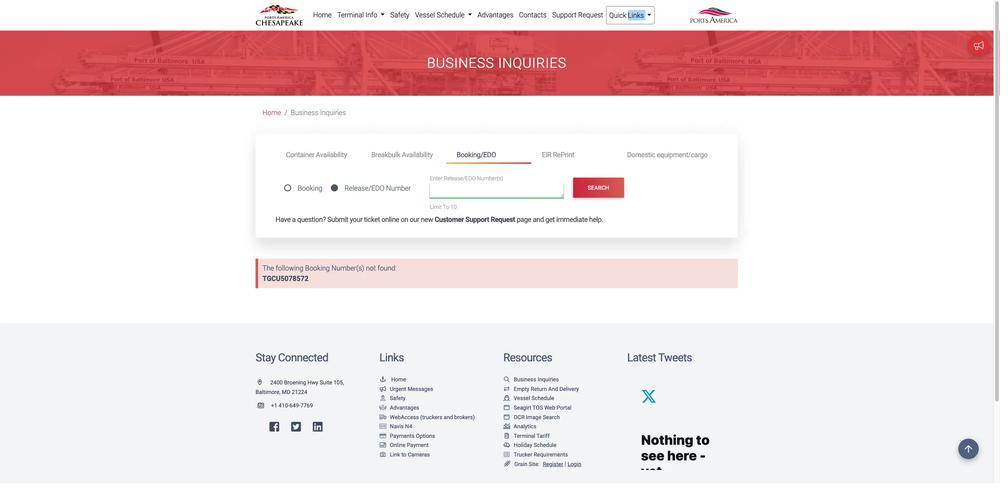 Task type: describe. For each thing, give the bounding box(es) containing it.
2 vertical spatial business inquiries
[[514, 376, 559, 383]]

seagirt tos web portal link
[[503, 405, 572, 411]]

resources
[[503, 351, 552, 364]]

urgent
[[390, 386, 406, 392]]

0 vertical spatial support
[[552, 11, 577, 19]]

and
[[548, 386, 558, 392]]

(truckers
[[420, 414, 442, 420]]

0 horizontal spatial links
[[379, 351, 404, 364]]

+1 410-649-7769
[[271, 403, 313, 409]]

tgcu5078572
[[263, 275, 309, 283]]

anchor image
[[379, 377, 386, 382]]

search image
[[503, 377, 510, 382]]

1 horizontal spatial advantages
[[478, 11, 514, 19]]

web
[[544, 405, 555, 411]]

support request link
[[549, 6, 606, 23]]

the following booking number(s) not found: tgcu5078572
[[263, 264, 397, 283]]

terminal tariff
[[514, 433, 550, 439]]

1 horizontal spatial vessel
[[514, 395, 530, 402]]

1 horizontal spatial advantages link
[[475, 6, 516, 23]]

latest
[[627, 351, 656, 364]]

breakbulk availability
[[371, 151, 433, 159]]

quick
[[609, 11, 626, 19]]

limit to 10
[[430, 204, 457, 210]]

breakbulk
[[371, 151, 400, 159]]

phone office image
[[258, 403, 271, 409]]

holiday
[[514, 442, 532, 449]]

ocr image search link
[[503, 414, 560, 420]]

empty return and delivery
[[514, 386, 579, 392]]

empty return and delivery link
[[503, 386, 579, 392]]

booking/edo link
[[446, 147, 532, 164]]

eir reprint
[[542, 151, 574, 159]]

hwy
[[308, 379, 318, 386]]

facebook square image
[[270, 421, 279, 432]]

support request
[[552, 11, 603, 19]]

n4
[[405, 423, 412, 430]]

browser image
[[503, 405, 510, 411]]

649-
[[290, 403, 300, 409]]

truck container image
[[379, 414, 386, 420]]

analytics
[[514, 423, 536, 430]]

register
[[543, 461, 563, 467]]

business inquiries link
[[503, 376, 559, 383]]

found:
[[378, 264, 397, 273]]

register link
[[541, 461, 563, 467]]

terminal for terminal info
[[337, 11, 364, 19]]

10
[[451, 204, 457, 210]]

site:
[[529, 461, 540, 467]]

equipment/cargo
[[657, 151, 708, 159]]

linkedin image
[[313, 421, 323, 432]]

page
[[517, 216, 531, 224]]

1 horizontal spatial home
[[313, 11, 332, 19]]

webaccess (truckers and brokers) link
[[379, 414, 475, 420]]

schedule for holiday schedule link
[[534, 442, 557, 449]]

quick links link
[[606, 6, 655, 24]]

navis n4 link
[[379, 423, 412, 430]]

0 vertical spatial inquiries
[[498, 55, 567, 71]]

0 horizontal spatial home link
[[263, 109, 281, 117]]

delivery
[[560, 386, 579, 392]]

have a question? submit your ticket online on our new customer support request page and get immediate help.
[[276, 216, 603, 224]]

hand receiving image
[[379, 405, 386, 411]]

number(s) inside the following booking number(s) not found: tgcu5078572
[[332, 264, 364, 273]]

login link
[[568, 461, 581, 467]]

7769
[[300, 403, 313, 409]]

md
[[282, 389, 290, 395]]

release/edo number
[[345, 184, 411, 192]]

terminal info
[[337, 11, 379, 19]]

info
[[366, 11, 377, 19]]

payments options link
[[379, 433, 435, 439]]

have
[[276, 216, 291, 224]]

get
[[545, 216, 555, 224]]

2 horizontal spatial home
[[391, 376, 406, 383]]

container availability link
[[276, 147, 361, 163]]

ticket
[[364, 216, 380, 224]]

submit
[[327, 216, 348, 224]]

limit
[[430, 204, 442, 210]]

link
[[390, 451, 400, 458]]

customer support request link
[[435, 216, 515, 224]]

search button
[[573, 178, 624, 198]]

safety link for urgent messages link
[[379, 395, 406, 402]]

1 horizontal spatial vessel schedule link
[[503, 395, 554, 402]]

link to cameras link
[[379, 451, 430, 458]]

new
[[421, 216, 433, 224]]

broening
[[284, 379, 306, 386]]

online
[[390, 442, 406, 449]]

tos
[[533, 405, 543, 411]]

navis n4
[[390, 423, 412, 430]]

immediate
[[556, 216, 588, 224]]

tariff
[[537, 433, 550, 439]]

home link for terminal info link
[[310, 6, 335, 23]]

0 horizontal spatial home
[[263, 109, 281, 117]]

webaccess (truckers and brokers)
[[390, 414, 475, 420]]

online
[[382, 216, 399, 224]]

ship image
[[503, 396, 510, 401]]

+1
[[271, 403, 277, 409]]

1 horizontal spatial and
[[533, 216, 544, 224]]

0 vertical spatial schedule
[[437, 11, 465, 19]]

go to top image
[[958, 439, 979, 459]]

1 horizontal spatial business
[[427, 55, 494, 71]]

a
[[292, 216, 296, 224]]

availability for breakbulk availability
[[402, 151, 433, 159]]

customer
[[435, 216, 464, 224]]

analytics image
[[503, 424, 510, 429]]

payment
[[407, 442, 429, 449]]

domestic
[[627, 151, 655, 159]]

browser image
[[503, 414, 510, 420]]

+1 410-649-7769 link
[[256, 403, 313, 409]]

latest tweets
[[627, 351, 692, 364]]



Task type: locate. For each thing, give the bounding box(es) containing it.
1 horizontal spatial availability
[[402, 151, 433, 159]]

trucker requirements link
[[503, 451, 568, 458]]

and left the brokers)
[[444, 414, 453, 420]]

1 horizontal spatial home link
[[310, 6, 335, 23]]

online payment link
[[379, 442, 429, 449]]

terminal info link
[[335, 6, 388, 23]]

credit card front image
[[379, 443, 386, 448]]

search
[[588, 185, 609, 191], [543, 414, 560, 420]]

1 vertical spatial schedule
[[532, 395, 554, 402]]

eir reprint link
[[532, 147, 617, 163]]

home
[[313, 11, 332, 19], [263, 109, 281, 117], [391, 376, 406, 383]]

advantages link left contacts
[[475, 6, 516, 23]]

safety link down urgent
[[379, 395, 406, 402]]

2 availability from the left
[[402, 151, 433, 159]]

0 vertical spatial safety
[[390, 11, 410, 19]]

booking right following
[[305, 264, 330, 273]]

0 vertical spatial home link
[[310, 6, 335, 23]]

container availability
[[286, 151, 347, 159]]

home link
[[310, 6, 335, 23], [263, 109, 281, 117], [379, 376, 406, 383]]

request left page at the right of the page
[[491, 216, 515, 224]]

1 horizontal spatial support
[[552, 11, 577, 19]]

0 horizontal spatial availability
[[316, 151, 347, 159]]

links up anchor image
[[379, 351, 404, 364]]

question?
[[297, 216, 326, 224]]

safety right info
[[390, 11, 410, 19]]

1 horizontal spatial vessel schedule
[[514, 395, 554, 402]]

1 vertical spatial advantages link
[[379, 405, 419, 411]]

safety inside safety link
[[390, 11, 410, 19]]

urgent messages
[[390, 386, 433, 392]]

on
[[401, 216, 408, 224]]

camera image
[[379, 452, 386, 457]]

stay
[[256, 351, 276, 364]]

terminal down analytics at right
[[514, 433, 535, 439]]

search down web
[[543, 414, 560, 420]]

availability for container availability
[[316, 151, 347, 159]]

exchange image
[[503, 386, 510, 392]]

connected
[[278, 351, 328, 364]]

1 vertical spatial booking
[[305, 264, 330, 273]]

bullhorn image
[[379, 386, 386, 392]]

urgent messages link
[[379, 386, 433, 392]]

safety down urgent
[[390, 395, 406, 402]]

trucker requirements
[[514, 451, 568, 458]]

0 vertical spatial booking
[[298, 184, 322, 192]]

0 vertical spatial vessel schedule link
[[412, 6, 475, 23]]

twitter square image
[[291, 421, 301, 432]]

vessel inside vessel schedule link
[[415, 11, 435, 19]]

0 horizontal spatial advantages
[[390, 405, 419, 411]]

terminal tariff link
[[503, 433, 550, 439]]

map marker alt image
[[258, 380, 269, 385]]

1 horizontal spatial terminal
[[514, 433, 535, 439]]

0 horizontal spatial request
[[491, 216, 515, 224]]

105,
[[334, 379, 344, 386]]

1 vertical spatial advantages
[[390, 405, 419, 411]]

1 vertical spatial request
[[491, 216, 515, 224]]

links right quick
[[628, 11, 644, 19]]

safety
[[390, 11, 410, 19], [390, 395, 406, 402]]

bells image
[[503, 443, 510, 448]]

0 horizontal spatial release/edo
[[345, 184, 385, 192]]

0 horizontal spatial terminal
[[337, 11, 364, 19]]

0 vertical spatial links
[[628, 11, 644, 19]]

tweets
[[658, 351, 692, 364]]

number
[[386, 184, 411, 192]]

return
[[531, 386, 547, 392]]

schedule for vessel schedule link to the right
[[532, 395, 554, 402]]

availability
[[316, 151, 347, 159], [402, 151, 433, 159]]

1 vertical spatial home link
[[263, 109, 281, 117]]

webaccess
[[390, 414, 419, 420]]

advantages up webaccess
[[390, 405, 419, 411]]

safety link for terminal info link
[[388, 6, 412, 23]]

baltimore,
[[256, 389, 281, 395]]

1 vertical spatial links
[[379, 351, 404, 364]]

1 vertical spatial number(s)
[[332, 264, 364, 273]]

1 vertical spatial safety link
[[379, 395, 406, 402]]

|
[[565, 460, 566, 468]]

domestic equipment/cargo
[[627, 151, 708, 159]]

2 vertical spatial home link
[[379, 376, 406, 383]]

inquiries
[[498, 55, 567, 71], [320, 109, 346, 117], [538, 376, 559, 383]]

request left quick
[[578, 11, 603, 19]]

0 vertical spatial home
[[313, 11, 332, 19]]

image
[[526, 414, 542, 420]]

0 horizontal spatial business
[[291, 109, 318, 117]]

2 vertical spatial inquiries
[[538, 376, 559, 383]]

credit card image
[[379, 433, 386, 439]]

2 vertical spatial business
[[514, 376, 536, 383]]

terminal left info
[[337, 11, 364, 19]]

terminal for terminal tariff
[[514, 433, 535, 439]]

0 vertical spatial safety link
[[388, 6, 412, 23]]

release/edo right enter
[[444, 175, 476, 182]]

analytics link
[[503, 423, 536, 430]]

navis
[[390, 423, 404, 430]]

1 vertical spatial safety
[[390, 395, 406, 402]]

1 vertical spatial release/edo
[[345, 184, 385, 192]]

1 horizontal spatial request
[[578, 11, 603, 19]]

1 horizontal spatial number(s)
[[477, 175, 503, 182]]

0 vertical spatial terminal
[[337, 11, 364, 19]]

advantages link up webaccess
[[379, 405, 419, 411]]

advantages left contacts link
[[478, 11, 514, 19]]

1 horizontal spatial search
[[588, 185, 609, 191]]

21224
[[292, 389, 307, 395]]

container storage image
[[379, 424, 386, 429]]

0 vertical spatial and
[[533, 216, 544, 224]]

enter release/edo number(s)
[[430, 175, 503, 182]]

to
[[443, 204, 449, 210]]

requirements
[[534, 451, 568, 458]]

and left get
[[533, 216, 544, 224]]

search inside 'button'
[[588, 185, 609, 191]]

holiday schedule
[[514, 442, 557, 449]]

1 horizontal spatial release/edo
[[444, 175, 476, 182]]

booking inside the following booking number(s) not found: tgcu5078572
[[305, 264, 330, 273]]

0 horizontal spatial and
[[444, 414, 453, 420]]

support right customer
[[465, 216, 489, 224]]

0 vertical spatial release/edo
[[444, 175, 476, 182]]

1 vertical spatial vessel schedule
[[514, 395, 554, 402]]

0 vertical spatial business
[[427, 55, 494, 71]]

brokers)
[[454, 414, 475, 420]]

list alt image
[[503, 452, 510, 457]]

0 horizontal spatial vessel schedule
[[415, 11, 466, 19]]

login
[[568, 461, 581, 467]]

quick links
[[609, 11, 646, 19]]

0 vertical spatial request
[[578, 11, 603, 19]]

1 horizontal spatial links
[[628, 11, 644, 19]]

0 horizontal spatial number(s)
[[332, 264, 364, 273]]

0 horizontal spatial support
[[465, 216, 489, 224]]

vessel schedule
[[415, 11, 466, 19], [514, 395, 554, 402]]

holiday schedule link
[[503, 442, 557, 449]]

support
[[552, 11, 577, 19], [465, 216, 489, 224]]

wheat image
[[503, 461, 511, 467]]

file invoice image
[[503, 433, 510, 439]]

empty
[[514, 386, 529, 392]]

2 vertical spatial schedule
[[534, 442, 557, 449]]

number(s) left the not
[[332, 264, 364, 273]]

0 vertical spatial number(s)
[[477, 175, 503, 182]]

0 horizontal spatial vessel
[[415, 11, 435, 19]]

number(s) up tgcu5078572 text field
[[477, 175, 503, 182]]

0 horizontal spatial search
[[543, 414, 560, 420]]

0 vertical spatial advantages link
[[475, 6, 516, 23]]

0 vertical spatial vessel
[[415, 11, 435, 19]]

0 vertical spatial vessel schedule
[[415, 11, 466, 19]]

advantages link
[[475, 6, 516, 23], [379, 405, 419, 411]]

suite
[[320, 379, 332, 386]]

1 vertical spatial and
[[444, 414, 453, 420]]

ocr image search
[[514, 414, 560, 420]]

1 vertical spatial home
[[263, 109, 281, 117]]

following
[[276, 264, 304, 273]]

2400 broening hwy suite 105, baltimore, md 21224 link
[[256, 379, 344, 395]]

safety link right info
[[388, 6, 412, 23]]

1 vertical spatial business inquiries
[[291, 109, 346, 117]]

1 availability from the left
[[316, 151, 347, 159]]

1 vertical spatial terminal
[[514, 433, 535, 439]]

reprint
[[553, 151, 574, 159]]

home link for urgent messages link
[[379, 376, 406, 383]]

support right contacts link
[[552, 11, 577, 19]]

booking/edo
[[457, 151, 496, 159]]

eir
[[542, 151, 552, 159]]

Enter Release/EDO Number(s) text field
[[430, 183, 564, 198]]

ocr
[[514, 414, 525, 420]]

0 horizontal spatial vessel schedule link
[[412, 6, 475, 23]]

1 vertical spatial vessel
[[514, 395, 530, 402]]

1 vertical spatial support
[[465, 216, 489, 224]]

to
[[402, 451, 406, 458]]

availability up enter
[[402, 151, 433, 159]]

1 vertical spatial search
[[543, 414, 560, 420]]

2 horizontal spatial home link
[[379, 376, 406, 383]]

search up help.
[[588, 185, 609, 191]]

links
[[628, 11, 644, 19], [379, 351, 404, 364]]

0 vertical spatial search
[[588, 185, 609, 191]]

0 vertical spatial advantages
[[478, 11, 514, 19]]

2 vertical spatial home
[[391, 376, 406, 383]]

business
[[427, 55, 494, 71], [291, 109, 318, 117], [514, 376, 536, 383]]

grain
[[514, 461, 527, 467]]

1 vertical spatial inquiries
[[320, 109, 346, 117]]

0 horizontal spatial advantages link
[[379, 405, 419, 411]]

0 vertical spatial business inquiries
[[427, 55, 567, 71]]

1 vertical spatial business
[[291, 109, 318, 117]]

trucker
[[514, 451, 532, 458]]

seagirt tos web portal
[[514, 405, 572, 411]]

user hard hat image
[[379, 396, 386, 401]]

contacts link
[[516, 6, 549, 23]]

1 vertical spatial vessel schedule link
[[503, 395, 554, 402]]

safety link
[[388, 6, 412, 23], [379, 395, 406, 402]]

seagirt
[[514, 405, 531, 411]]

payments options
[[390, 433, 435, 439]]

domestic equipment/cargo link
[[617, 147, 718, 163]]

booking up the "question?"
[[298, 184, 322, 192]]

portal
[[557, 405, 572, 411]]

request
[[578, 11, 603, 19], [491, 216, 515, 224]]

2 horizontal spatial business
[[514, 376, 536, 383]]

release/edo up ticket
[[345, 184, 385, 192]]

availability right container
[[316, 151, 347, 159]]



Task type: vqa. For each thing, say whether or not it's contained in the screenshot.
Transfer inside the tab list
no



